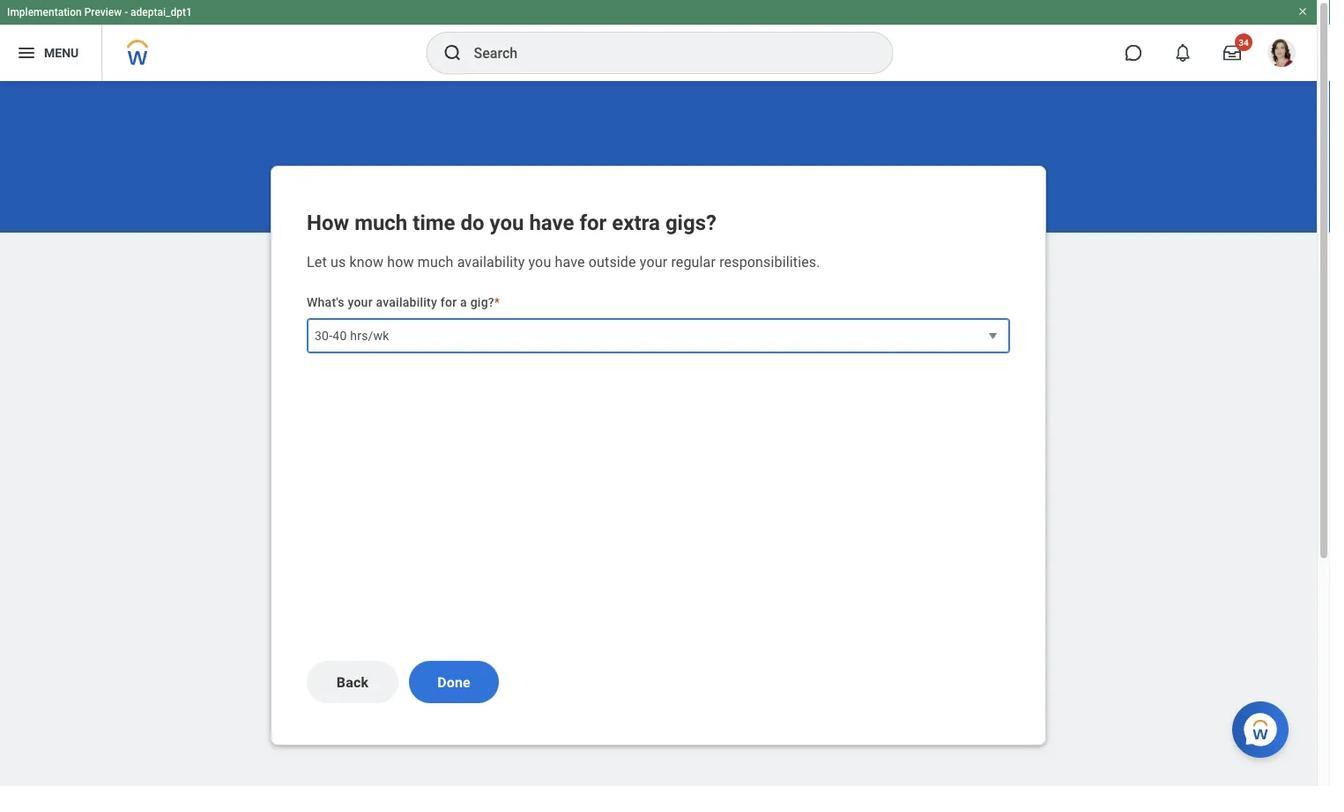 Task type: locate. For each thing, give the bounding box(es) containing it.
implementation preview -   adeptai_dpt1
[[7, 6, 192, 19]]

your right what's
[[348, 295, 373, 309]]

adeptai_dpt1
[[131, 6, 192, 19]]

1 vertical spatial have
[[555, 253, 585, 270]]

availability up the *
[[457, 253, 525, 270]]

regular
[[671, 253, 716, 270]]

for left a
[[441, 295, 457, 309]]

0 horizontal spatial availability
[[376, 295, 437, 309]]

1 vertical spatial for
[[441, 295, 457, 309]]

much
[[355, 210, 408, 235], [418, 253, 454, 270]]

much up know
[[355, 210, 408, 235]]

your left regular
[[640, 253, 668, 270]]

you right 'do'
[[490, 210, 524, 235]]

1 horizontal spatial you
[[528, 253, 551, 270]]

0 vertical spatial your
[[640, 253, 668, 270]]

how
[[387, 253, 414, 270]]

gig?
[[470, 295, 494, 309]]

your
[[640, 253, 668, 270], [348, 295, 373, 309]]

inbox large image
[[1224, 44, 1241, 62]]

1 horizontal spatial much
[[418, 253, 454, 270]]

0 vertical spatial for
[[580, 210, 607, 235]]

availability
[[457, 253, 525, 270], [376, 295, 437, 309]]

done button
[[409, 661, 499, 703]]

have up let us know how much availability you have outside your regular responsibilities.
[[529, 210, 574, 235]]

you down how much time do you have for extra gigs?
[[528, 253, 551, 270]]

-
[[124, 6, 128, 19]]

much right how
[[418, 253, 454, 270]]

you
[[490, 210, 524, 235], [528, 253, 551, 270]]

0 vertical spatial availability
[[457, 253, 525, 270]]

0 vertical spatial you
[[490, 210, 524, 235]]

for left "extra"
[[580, 210, 607, 235]]

0 horizontal spatial you
[[490, 210, 524, 235]]

what's
[[307, 295, 344, 309]]

responsibilities.
[[719, 253, 820, 270]]

search image
[[442, 42, 463, 63]]

have left outside on the left top of the page
[[555, 253, 585, 270]]

1 vertical spatial you
[[528, 253, 551, 270]]

have
[[529, 210, 574, 235], [555, 253, 585, 270]]

do
[[461, 210, 484, 235]]

menu banner
[[0, 0, 1317, 81]]

close environment banner image
[[1298, 6, 1308, 17]]

for
[[580, 210, 607, 235], [441, 295, 457, 309]]

back button
[[307, 661, 398, 703]]

menu button
[[0, 25, 102, 81]]

0 horizontal spatial your
[[348, 295, 373, 309]]

0 vertical spatial much
[[355, 210, 408, 235]]

preview
[[84, 6, 122, 19]]

what's your availability for a gig? *
[[307, 295, 500, 309]]

1 vertical spatial your
[[348, 295, 373, 309]]

done
[[437, 674, 471, 691]]

justify image
[[16, 42, 37, 63]]

1 vertical spatial much
[[418, 253, 454, 270]]

*
[[494, 295, 500, 309]]

1 horizontal spatial availability
[[457, 253, 525, 270]]

availability down how
[[376, 295, 437, 309]]



Task type: describe. For each thing, give the bounding box(es) containing it.
1 horizontal spatial your
[[640, 253, 668, 270]]

0 vertical spatial have
[[529, 210, 574, 235]]

know
[[349, 253, 384, 270]]

Search Workday  search field
[[474, 33, 856, 72]]

profile logan mcneil image
[[1268, 39, 1296, 71]]

let
[[307, 253, 327, 270]]

how
[[307, 210, 349, 235]]

gigs?
[[665, 210, 717, 235]]

back
[[337, 674, 369, 691]]

how much time do you have for extra gigs?
[[307, 210, 717, 235]]

extra
[[612, 210, 660, 235]]

34
[[1239, 37, 1249, 48]]

0 horizontal spatial much
[[355, 210, 408, 235]]

outside
[[589, 253, 636, 270]]

a
[[460, 295, 467, 309]]

us
[[331, 253, 346, 270]]

34 button
[[1213, 33, 1253, 72]]

1 horizontal spatial for
[[580, 210, 607, 235]]

0 horizontal spatial for
[[441, 295, 457, 309]]

1 vertical spatial availability
[[376, 295, 437, 309]]

time
[[413, 210, 455, 235]]

let us know how much availability you have outside your regular responsibilities.
[[307, 253, 820, 270]]

notifications large image
[[1174, 44, 1192, 62]]

menu
[[44, 46, 79, 60]]

implementation
[[7, 6, 82, 19]]



Task type: vqa. For each thing, say whether or not it's contained in the screenshot.
related actions image
no



